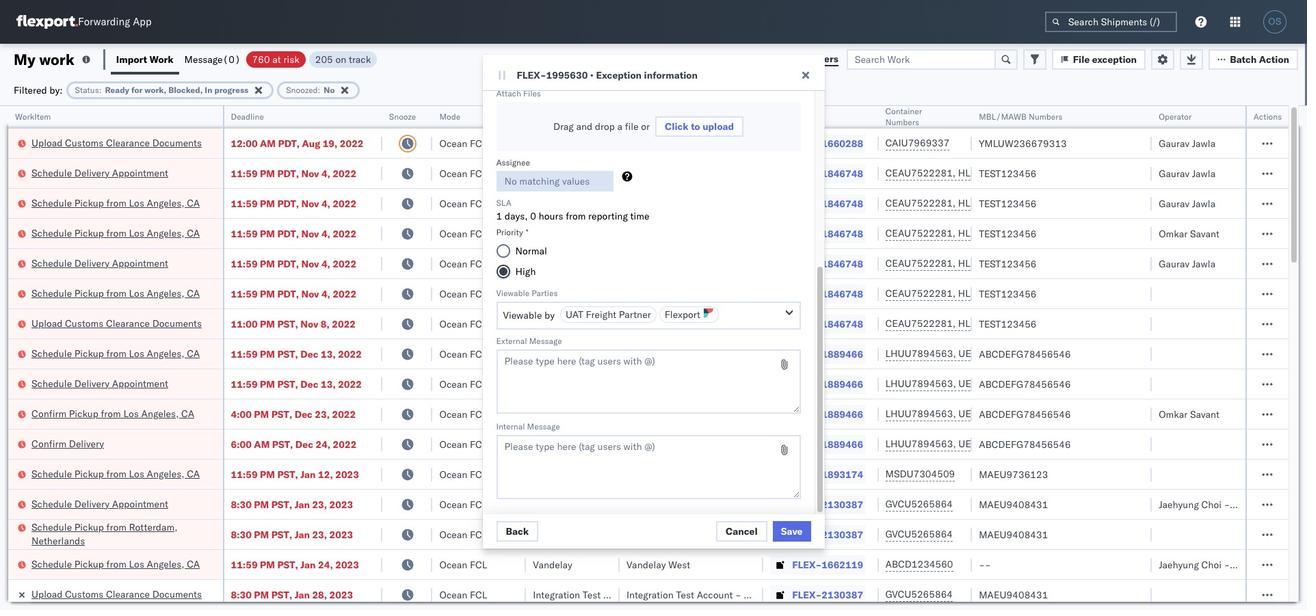 Task type: locate. For each thing, give the bounding box(es) containing it.
pst, up '6:00 am pst, dec 24, 2022'
[[271, 408, 292, 420]]

1 lhuu7894563, from the top
[[885, 347, 956, 360]]

0 vertical spatial integration test account - karl lagerfeld
[[626, 498, 804, 511]]

flex-1889466 for 4:00 pm pst, dec 23, 2022
[[792, 408, 863, 420]]

viewable parties
[[496, 288, 558, 298]]

lhuu7894563, uetu5238478 for schedule pickup from los angeles, ca
[[885, 347, 1025, 360]]

6 ocean fcl from the top
[[439, 288, 487, 300]]

1 13, from the top
[[321, 348, 336, 360]]

1 4, from the top
[[321, 167, 330, 180]]

Search Shipments (/) text field
[[1045, 12, 1177, 32]]

0 vertical spatial 11:59 pm pst, dec 13, 2022
[[231, 348, 362, 360]]

1 schedule pickup from los angeles, ca from the top
[[31, 197, 200, 209]]

2 vertical spatial karl
[[744, 589, 761, 601]]

consignee right a
[[626, 111, 666, 122]]

6 schedule pickup from los angeles, ca link from the top
[[31, 557, 200, 571]]

4 resize handle column header from the left
[[510, 106, 526, 610]]

1 upload from the top
[[31, 136, 63, 149]]

5 test123456 from the top
[[979, 288, 1037, 300]]

0 vertical spatial 23,
[[315, 408, 330, 420]]

3 schedule from the top
[[31, 227, 72, 239]]

vandelay
[[533, 558, 572, 571], [626, 558, 666, 571]]

documents for first upload customs clearance documents button from the bottom
[[152, 317, 202, 329]]

6 11:59 from the top
[[231, 348, 258, 360]]

dec up '6:00 am pst, dec 24, 2022'
[[295, 408, 313, 420]]

2 ocean fcl from the top
[[439, 167, 487, 180]]

0 vertical spatial 8:30 pm pst, jan 23, 2023
[[231, 498, 353, 511]]

lagerfeld down "flex-1662119"
[[764, 589, 804, 601]]

0 vertical spatial upload customs clearance documents button
[[31, 136, 202, 151]]

24, for 2023
[[318, 558, 333, 571]]

os button
[[1259, 6, 1291, 38]]

8 fcl from the top
[[470, 348, 487, 360]]

uetu5238478 for schedule delivery appointment
[[958, 378, 1025, 390]]

integration test account - karl lagerfeld down west
[[626, 589, 804, 601]]

schedule for first schedule pickup from los angeles, ca button from the top
[[31, 197, 72, 209]]

omkar savant
[[1159, 227, 1220, 240], [1159, 408, 1220, 420]]

1 vertical spatial 24,
[[318, 558, 333, 571]]

from for schedule pickup from los angeles, ca "link" related to first schedule pickup from los angeles, ca button from the top
[[106, 197, 126, 209]]

2 omkar from the top
[[1159, 408, 1188, 420]]

message (0)
[[184, 53, 240, 65]]

11:59 pm pst, dec 13, 2022
[[231, 348, 362, 360], [231, 378, 362, 390]]

1 schedule delivery appointment button from the top
[[31, 166, 168, 181]]

forwarding app
[[78, 15, 152, 28]]

pdt, for 1st upload customs clearance documents button
[[278, 137, 300, 149]]

schedule for 1st schedule delivery appointment button from the bottom of the page
[[31, 498, 72, 510]]

11:59 pm pdt, nov 4, 2022
[[231, 167, 356, 180], [231, 197, 356, 210], [231, 227, 356, 240], [231, 258, 356, 270], [231, 288, 356, 300]]

am for pdt,
[[260, 137, 276, 149]]

8:30 down 6:00
[[231, 498, 252, 511]]

0 vertical spatial consignee
[[626, 111, 666, 122]]

2 vertical spatial 8:30
[[231, 589, 252, 601]]

0 vertical spatial customs
[[65, 136, 103, 149]]

nov for 5th schedule pickup from los angeles, ca button from the bottom
[[301, 227, 319, 240]]

0 vertical spatial flexport
[[533, 137, 569, 149]]

0 vertical spatial upload customs clearance documents link
[[31, 136, 202, 149]]

1 vertical spatial documents
[[152, 317, 202, 329]]

1 vertical spatial clearance
[[106, 317, 150, 329]]

0 vertical spatial 8:30
[[231, 498, 252, 511]]

ceau7522281, for 5th schedule pickup from los angeles, ca button from the bottom
[[885, 227, 956, 239]]

1 8:30 pm pst, jan 23, 2023 from the top
[[231, 498, 353, 511]]

2 schedule from the top
[[31, 197, 72, 209]]

los for 5th schedule pickup from los angeles, ca button from the bottom
[[129, 227, 144, 239]]

internal message
[[496, 421, 560, 432]]

0 vertical spatial integration
[[626, 498, 674, 511]]

delivery
[[74, 167, 110, 179], [74, 257, 110, 269], [74, 377, 110, 390], [69, 437, 104, 450], [74, 498, 110, 510]]

schedule for 2nd schedule delivery appointment button
[[31, 257, 72, 269]]

13, down 8, on the left bottom
[[321, 348, 336, 360]]

1 vertical spatial upload customs clearance documents button
[[31, 316, 202, 331]]

los for first schedule pickup from los angeles, ca button from the top
[[129, 197, 144, 209]]

import work button
[[111, 44, 179, 75]]

2 lhuu7894563, from the top
[[885, 378, 956, 390]]

schedule for fourth schedule pickup from los angeles, ca button
[[31, 347, 72, 359]]

bosch ocean test
[[533, 167, 611, 180], [626, 167, 705, 180], [533, 197, 611, 210], [626, 197, 705, 210], [533, 258, 611, 270], [533, 288, 611, 300], [626, 288, 705, 300], [533, 318, 611, 330], [626, 318, 705, 330], [533, 348, 611, 360], [626, 348, 705, 360], [533, 408, 611, 420], [626, 408, 705, 420], [533, 438, 611, 450], [626, 438, 705, 450]]

1 horizontal spatial --
[[979, 558, 991, 571]]

1 vertical spatial 8:30 pm pst, jan 23, 2023
[[231, 528, 353, 541]]

1 vertical spatial 11:59 pm pst, dec 13, 2022
[[231, 378, 362, 390]]

1995630
[[546, 69, 588, 81]]

flex-
[[517, 69, 546, 81], [792, 137, 822, 149], [792, 167, 822, 180], [792, 197, 822, 210], [792, 227, 822, 240], [792, 258, 822, 270], [792, 288, 822, 300], [792, 318, 822, 330], [792, 348, 822, 360], [792, 378, 822, 390], [792, 408, 822, 420], [792, 438, 822, 450], [792, 468, 822, 480], [792, 498, 822, 511], [792, 528, 822, 541], [792, 558, 822, 571], [792, 589, 822, 601]]

2 flex-1889466 from the top
[[792, 378, 863, 390]]

ceau7522281, for 4th schedule delivery appointment button from the bottom of the page
[[885, 167, 956, 179]]

1 flex-1889466 from the top
[[792, 348, 863, 360]]

1 resize handle column header from the left
[[206, 106, 223, 610]]

23, down 12,
[[312, 498, 327, 511]]

2 schedule pickup from los angeles, ca link from the top
[[31, 226, 200, 240]]

2 11:59 pm pst, dec 13, 2022 from the top
[[231, 378, 362, 390]]

2 savant from the top
[[1190, 408, 1220, 420]]

4 schedule from the top
[[31, 257, 72, 269]]

: left no at left top
[[318, 84, 320, 95]]

jan up 28,
[[301, 558, 316, 571]]

3 appointment from the top
[[112, 377, 168, 390]]

2130387
[[822, 498, 863, 511], [822, 528, 863, 541], [822, 589, 863, 601]]

am right 12:00
[[260, 137, 276, 149]]

days,
[[505, 210, 528, 222]]

1 vertical spatial integration
[[626, 528, 674, 541]]

numbers inside container numbers
[[885, 117, 919, 127]]

message right 'internal'
[[527, 421, 560, 432]]

0 vertical spatial lagerfeld
[[764, 498, 804, 511]]

message up 'in'
[[184, 53, 223, 65]]

2 documents from the top
[[152, 317, 202, 329]]

numbers for container numbers
[[885, 117, 919, 127]]

2 vertical spatial integration test account - karl lagerfeld
[[626, 589, 804, 601]]

6 hlxu6269489, from the top
[[958, 317, 1028, 330]]

8:30 pm pst, jan 23, 2023 up 11:59 pm pst, jan 24, 2023
[[231, 528, 353, 541]]

1 vertical spatial savant
[[1190, 408, 1220, 420]]

flexport down drag in the left of the page
[[533, 137, 569, 149]]

8:30 pm pst, jan 28, 2023
[[231, 589, 353, 601]]

1 horizontal spatial numbers
[[1029, 111, 1063, 122]]

lagerfeld right cancel
[[764, 528, 804, 541]]

to inside "button"
[[764, 53, 773, 65]]

2023 right 12,
[[335, 468, 359, 480]]

2 vertical spatial customs
[[65, 588, 103, 600]]

8:30 pm pst, jan 23, 2023
[[231, 498, 353, 511], [231, 528, 353, 541]]

1 vertical spatial flexport
[[665, 308, 700, 321]]

work
[[39, 50, 74, 69]]

1 vertical spatial omkar
[[1159, 408, 1188, 420]]

test123456 for the schedule delivery appointment 'link' associated with 4th schedule delivery appointment button from the bottom of the page
[[979, 167, 1037, 180]]

2 vertical spatial flex-2130387
[[792, 589, 863, 601]]

numbers down container
[[885, 117, 919, 127]]

schedule pickup from los angeles, ca link for 5th schedule pickup from los angeles, ca button from the bottom
[[31, 226, 200, 240]]

2 clearance from the top
[[106, 317, 150, 329]]

uetu5238478 for confirm pickup from los angeles, ca
[[958, 408, 1025, 420]]

flex-2130387 down flex-1893174
[[792, 498, 863, 511]]

2 hlxu6269489, from the top
[[958, 197, 1028, 209]]

1 vertical spatial account
[[697, 528, 733, 541]]

24, up 12,
[[316, 438, 330, 450]]

8:30 pm pst, jan 23, 2023 down 11:59 pm pst, jan 12, 2023
[[231, 498, 353, 511]]

numbers up ymluw236679313
[[1029, 111, 1063, 122]]

0 vertical spatial savant
[[1190, 227, 1220, 240]]

13, for schedule pickup from los angeles, ca
[[321, 348, 336, 360]]

test123456 for schedule pickup from los angeles, ca "link" corresponding to 3rd schedule pickup from los angeles, ca button
[[979, 288, 1037, 300]]

6:00 am pst, dec 24, 2022
[[231, 438, 357, 450]]

1 confirm from the top
[[31, 407, 66, 420]]

angeles, for schedule pickup from los angeles, ca "link" corresponding to second schedule pickup from los angeles, ca button from the bottom
[[147, 467, 184, 480]]

23, up 11:59 pm pst, jan 24, 2023
[[312, 528, 327, 541]]

pickup for 3rd schedule pickup from los angeles, ca button
[[74, 287, 104, 299]]

1889466
[[822, 348, 863, 360], [822, 378, 863, 390], [822, 408, 863, 420], [822, 438, 863, 450]]

pst, up 4:00 pm pst, dec 23, 2022
[[277, 378, 298, 390]]

bosch
[[533, 167, 560, 180], [626, 167, 654, 180], [533, 197, 560, 210], [626, 197, 654, 210], [533, 258, 560, 270], [533, 288, 560, 300], [626, 288, 654, 300], [533, 318, 560, 330], [626, 318, 654, 330], [533, 348, 560, 360], [626, 348, 654, 360], [533, 408, 560, 420], [626, 408, 654, 420], [533, 438, 560, 450], [626, 438, 654, 450]]

0 vertical spatial documents
[[152, 136, 202, 149]]

ceau7522281, for 3rd schedule pickup from los angeles, ca button
[[885, 287, 956, 300]]

gvcu5265864 down 'msdu7304509'
[[885, 498, 953, 510]]

container numbers button
[[879, 103, 958, 128]]

1 flex-1846748 from the top
[[792, 167, 863, 180]]

documents for 1st upload customs clearance documents button
[[152, 136, 202, 149]]

abcd1234560
[[885, 558, 953, 570]]

in
[[205, 84, 212, 95]]

flex-1889466 for 11:59 pm pst, dec 13, 2022
[[792, 348, 863, 360]]

confirm inside confirm delivery link
[[31, 437, 66, 450]]

2 vertical spatial gvcu5265864
[[885, 588, 953, 601]]

jawla for 2nd schedule delivery appointment button
[[1192, 258, 1216, 270]]

from for schedule pickup from los angeles, ca "link" for fourth schedule pickup from los angeles, ca button
[[106, 347, 126, 359]]

lhuu7894563, uetu5238478
[[885, 347, 1025, 360], [885, 378, 1025, 390], [885, 408, 1025, 420], [885, 438, 1025, 450]]

0 vertical spatial upload
[[31, 136, 63, 149]]

status
[[75, 84, 99, 95]]

hlxu6269489, for 3rd schedule pickup from los angeles, ca button
[[958, 287, 1028, 300]]

gaurav jawla for 4th schedule delivery appointment button from the bottom of the page
[[1159, 167, 1216, 180]]

0 vertical spatial flex-2130387
[[792, 498, 863, 511]]

4 appointment from the top
[[112, 498, 168, 510]]

24, up 28,
[[318, 558, 333, 571]]

2 8:30 pm pst, jan 23, 2023 from the top
[[231, 528, 353, 541]]

dec down 11:00 pm pst, nov 8, 2022
[[301, 348, 318, 360]]

0 vertical spatial maeu9408431
[[979, 498, 1048, 511]]

3 schedule pickup from los angeles, ca link from the top
[[31, 286, 200, 300]]

1 8:30 from the top
[[231, 498, 252, 511]]

6 ceau7522281, hlxu6269489, hlxu8034992 from the top
[[885, 317, 1098, 330]]

gvcu5265864 down abcd1234560
[[885, 588, 953, 601]]

3 gvcu5265864 from the top
[[885, 588, 953, 601]]

pickup for fourth schedule pickup from los angeles, ca button
[[74, 347, 104, 359]]

nov
[[301, 167, 319, 180], [301, 197, 319, 210], [301, 227, 319, 240], [301, 258, 319, 270], [301, 288, 319, 300], [301, 318, 318, 330]]

: for snoozed
[[318, 84, 320, 95]]

pst, down 11:59 pm pst, jan 24, 2023
[[271, 589, 292, 601]]

savant for lhuu7894563, uetu5238478
[[1190, 408, 1220, 420]]

10 ocean fcl from the top
[[439, 408, 487, 420]]

los inside 'link'
[[123, 407, 139, 420]]

1 vertical spatial confirm
[[31, 437, 66, 450]]

3 flex-2130387 from the top
[[792, 589, 863, 601]]

2023 right 28,
[[329, 589, 353, 601]]

os
[[1268, 16, 1281, 27]]

flexport right partner
[[665, 308, 700, 321]]

2130387 down '1893174'
[[822, 498, 863, 511]]

1 lhuu7894563, uetu5238478 from the top
[[885, 347, 1025, 360]]

lhuu7894563, for schedule delivery appointment
[[885, 378, 956, 390]]

confirm for confirm pickup from los angeles, ca
[[31, 407, 66, 420]]

karl left save button
[[744, 528, 761, 541]]

schedule for 4th schedule delivery appointment button from the bottom of the page
[[31, 167, 72, 179]]

schedule pickup from rotterdam, netherlands button
[[31, 520, 205, 549]]

1 horizontal spatial vandelay
[[626, 558, 666, 571]]

angeles, inside confirm pickup from los angeles, ca 'link'
[[141, 407, 179, 420]]

5 ceau7522281, from the top
[[885, 287, 956, 300]]

2022 for 3rd schedule pickup from los angeles, ca button
[[333, 288, 356, 300]]

jawla for 4th schedule delivery appointment button from the bottom of the page
[[1192, 167, 1216, 180]]

0 vertical spatial 2130387
[[822, 498, 863, 511]]

1 horizontal spatial to
[[764, 53, 773, 65]]

0 vertical spatial 13,
[[321, 348, 336, 360]]

3 ceau7522281, hlxu6269489, hlxu8034992 from the top
[[885, 227, 1098, 239]]

flex-1660288 button
[[770, 134, 866, 153], [770, 134, 866, 153]]

upload customs clearance documents button
[[31, 136, 202, 151], [31, 316, 202, 331]]

priority *
[[496, 227, 529, 237]]

4, for 3rd schedule pickup from los angeles, ca button
[[321, 288, 330, 300]]

pst, down 11:00 pm pst, nov 8, 2022
[[277, 348, 298, 360]]

omkar for lhuu7894563, uetu5238478
[[1159, 408, 1188, 420]]

2 vertical spatial upload customs clearance documents
[[31, 588, 202, 600]]

8:30 up 11:59 pm pst, jan 24, 2023
[[231, 528, 252, 541]]

1 upload customs clearance documents from the top
[[31, 136, 202, 149]]

5 schedule pickup from los angeles, ca button from the top
[[31, 467, 200, 482]]

23,
[[315, 408, 330, 420], [312, 498, 327, 511], [312, 528, 327, 541]]

deadline
[[231, 111, 264, 122]]

1 omkar savant from the top
[[1159, 227, 1220, 240]]

9 schedule from the top
[[31, 498, 72, 510]]

13, up 4:00 pm pst, dec 23, 2022
[[321, 378, 336, 390]]

integration test account - karl lagerfeld up west
[[626, 528, 804, 541]]

resize handle column header
[[206, 106, 223, 610], [366, 106, 382, 610], [416, 106, 433, 610], [510, 106, 526, 610], [603, 106, 620, 610], [747, 106, 763, 610], [862, 106, 879, 610], [956, 106, 972, 610], [1135, 106, 1152, 610], [1229, 106, 1245, 610], [1272, 106, 1289, 610]]

message down by
[[529, 336, 562, 346]]

pdt,
[[278, 137, 300, 149], [277, 167, 299, 180], [277, 197, 299, 210], [277, 227, 299, 240], [277, 258, 299, 270], [277, 288, 299, 300]]

please type here (tag users with @) text field for external message
[[496, 350, 801, 414]]

confirm inside confirm pickup from los angeles, ca 'link'
[[31, 407, 66, 420]]

2 vertical spatial upload customs clearance documents link
[[31, 587, 202, 601]]

2 vertical spatial integration
[[626, 589, 674, 601]]

integration test account - karl lagerfeld up cancel
[[626, 498, 804, 511]]

7 ocean fcl from the top
[[439, 318, 487, 330]]

3 schedule pickup from los angeles, ca button from the top
[[31, 286, 200, 301]]

attach files
[[496, 88, 541, 98]]

1 vertical spatial lagerfeld
[[764, 528, 804, 541]]

abcdefg78456546 for confirm pickup from los angeles, ca
[[979, 408, 1071, 420]]

6 test123456 from the top
[[979, 318, 1037, 330]]

5 fcl from the top
[[470, 258, 487, 270]]

appointment for 4th schedule delivery appointment button from the bottom of the page
[[112, 167, 168, 179]]

snoozed
[[286, 84, 318, 95]]

dec for schedule pickup from los angeles, ca
[[301, 348, 318, 360]]

to right click
[[691, 120, 700, 133]]

test123456 for schedule pickup from los angeles, ca "link" for 5th schedule pickup from los angeles, ca button from the bottom
[[979, 227, 1037, 240]]

1 vertical spatial omkar savant
[[1159, 408, 1220, 420]]

customs for 1st upload customs clearance documents button
[[65, 136, 103, 149]]

action
[[1259, 53, 1289, 65]]

to inside button
[[691, 120, 700, 133]]

uetu5238478 for schedule pickup from los angeles, ca
[[958, 347, 1025, 360]]

1 vertical spatial upload customs clearance documents
[[31, 317, 202, 329]]

fcl
[[470, 137, 487, 149], [470, 167, 487, 180], [470, 197, 487, 210], [470, 227, 487, 240], [470, 258, 487, 270], [470, 288, 487, 300], [470, 318, 487, 330], [470, 348, 487, 360], [470, 378, 487, 390], [470, 408, 487, 420], [470, 438, 487, 450], [470, 468, 487, 480], [470, 498, 487, 511], [470, 528, 487, 541], [470, 558, 487, 571], [470, 589, 487, 601]]

4 flex-1889466 from the top
[[792, 438, 863, 450]]

0 vertical spatial to
[[764, 53, 773, 65]]

hlxu6269489,
[[958, 167, 1028, 179], [958, 197, 1028, 209], [958, 227, 1028, 239], [958, 257, 1028, 269], [958, 287, 1028, 300], [958, 317, 1028, 330]]

: left ready
[[99, 84, 102, 95]]

flex-1893174 button
[[770, 465, 866, 484], [770, 465, 866, 484]]

nov for 4th schedule delivery appointment button from the bottom of the page
[[301, 167, 319, 180]]

to right reset
[[764, 53, 773, 65]]

4 hlxu8034992 from the top
[[1031, 257, 1098, 269]]

karl down cancel
[[744, 589, 761, 601]]

upload customs clearance documents
[[31, 136, 202, 149], [31, 317, 202, 329], [31, 588, 202, 600]]

1 vertical spatial maeu9408431
[[979, 528, 1048, 541]]

None text field
[[496, 171, 613, 192]]

4 test123456 from the top
[[979, 258, 1037, 270]]

upload for first upload customs clearance documents button from the bottom
[[31, 317, 63, 329]]

ceau7522281,
[[885, 167, 956, 179], [885, 197, 956, 209], [885, 227, 956, 239], [885, 257, 956, 269], [885, 287, 956, 300], [885, 317, 956, 330]]

2 vertical spatial account
[[697, 589, 733, 601]]

0 vertical spatial 24,
[[316, 438, 330, 450]]

5 4, from the top
[[321, 288, 330, 300]]

12 fcl from the top
[[470, 468, 487, 480]]

0 vertical spatial message
[[184, 53, 223, 65]]

0 horizontal spatial vandelay
[[533, 558, 572, 571]]

0 vertical spatial upload customs clearance documents
[[31, 136, 202, 149]]

1846748
[[822, 167, 863, 180], [822, 197, 863, 210], [822, 227, 863, 240], [822, 258, 863, 270], [822, 288, 863, 300], [822, 318, 863, 330]]

appointment for 2nd schedule delivery appointment button
[[112, 257, 168, 269]]

schedule pickup from los angeles, ca
[[31, 197, 200, 209], [31, 227, 200, 239], [31, 287, 200, 299], [31, 347, 200, 359], [31, 467, 200, 480], [31, 558, 200, 570]]

flex-2130387 button
[[770, 495, 866, 514], [770, 495, 866, 514], [770, 525, 866, 544], [770, 525, 866, 544], [770, 585, 866, 604], [770, 585, 866, 604]]

3 gaurav jawla from the top
[[1159, 197, 1216, 210]]

flexport inside flexport button
[[665, 308, 700, 321]]

schedule pickup from los angeles, ca link for fourth schedule pickup from los angeles, ca button
[[31, 346, 200, 360]]

28,
[[312, 589, 327, 601]]

pst, down 11:59 pm pst, jan 12, 2023
[[271, 498, 292, 511]]

0 vertical spatial am
[[260, 137, 276, 149]]

•
[[590, 69, 594, 81]]

0 horizontal spatial --
[[626, 137, 638, 149]]

0 horizontal spatial to
[[691, 120, 700, 133]]

name
[[557, 111, 579, 122]]

1 vertical spatial viewable
[[503, 309, 542, 321]]

2 vertical spatial lagerfeld
[[764, 589, 804, 601]]

1 vertical spatial gvcu5265864
[[885, 528, 953, 540]]

schedule delivery appointment for 2nd schedule delivery appointment button
[[31, 257, 168, 269]]

0 vertical spatial viewable
[[496, 288, 530, 298]]

6 schedule from the top
[[31, 347, 72, 359]]

work
[[149, 53, 173, 65]]

message
[[184, 53, 223, 65], [529, 336, 562, 346], [527, 421, 560, 432]]

Please type here (tag users with @) text field
[[496, 350, 801, 414], [496, 435, 801, 499]]

karl up cancel button
[[744, 498, 761, 511]]

nov for 2nd schedule delivery appointment button
[[301, 258, 319, 270]]

files
[[523, 88, 541, 98]]

23, for schedule delivery appointment
[[312, 498, 327, 511]]

mbl/mawb
[[979, 111, 1027, 122]]

consignee button
[[620, 109, 750, 122]]

pst, up 8:30 pm pst, jan 28, 2023
[[277, 558, 298, 571]]

1 vertical spatial customs
[[65, 317, 103, 329]]

1 omkar from the top
[[1159, 227, 1188, 240]]

actions
[[1254, 111, 1282, 122]]

4 ceau7522281, from the top
[[885, 257, 956, 269]]

viewable down high
[[496, 288, 530, 298]]

schedule for first schedule pickup from los angeles, ca button from the bottom of the page
[[31, 558, 72, 570]]

3 flex-1846748 from the top
[[792, 227, 863, 240]]

1 vertical spatial 23,
[[312, 498, 327, 511]]

Search Work text field
[[847, 49, 996, 69]]

13,
[[321, 348, 336, 360], [321, 378, 336, 390]]

1 horizontal spatial flexport
[[665, 308, 700, 321]]

pst,
[[277, 318, 298, 330], [277, 348, 298, 360], [277, 378, 298, 390], [271, 408, 292, 420], [272, 438, 293, 450], [277, 468, 298, 480], [271, 498, 292, 511], [271, 528, 292, 541], [277, 558, 298, 571], [271, 589, 292, 601]]

schedule inside the schedule pickup from rotterdam, netherlands
[[31, 521, 72, 533]]

angeles, for schedule pickup from los angeles, ca "link" for 5th schedule pickup from los angeles, ca button from the bottom
[[147, 227, 184, 239]]

2 vertical spatial 2130387
[[822, 589, 863, 601]]

flex-2130387 down "flex-1662119"
[[792, 589, 863, 601]]

3 hlxu8034992 from the top
[[1031, 227, 1098, 239]]

1 vertical spatial upload customs clearance documents link
[[31, 316, 202, 330]]

2 fcl from the top
[[470, 167, 487, 180]]

1 horizontal spatial :
[[318, 84, 320, 95]]

1 vertical spatial 2130387
[[822, 528, 863, 541]]

1 vertical spatial to
[[691, 120, 700, 133]]

ceau7522281, hlxu6269489, hlxu8034992 for 2nd schedule delivery appointment button
[[885, 257, 1098, 269]]

1 vertical spatial karl
[[744, 528, 761, 541]]

normal
[[515, 245, 547, 257]]

0 horizontal spatial flexport
[[533, 137, 569, 149]]

lagerfeld up the save
[[764, 498, 804, 511]]

2130387 down "1662119"
[[822, 589, 863, 601]]

1 schedule delivery appointment from the top
[[31, 167, 168, 179]]

0 vertical spatial omkar
[[1159, 227, 1188, 240]]

2 vertical spatial message
[[527, 421, 560, 432]]

8:30 down 11:59 pm pst, jan 24, 2023
[[231, 589, 252, 601]]

2 integration test account - karl lagerfeld from the top
[[626, 528, 804, 541]]

account
[[697, 498, 733, 511], [697, 528, 733, 541], [697, 589, 733, 601]]

viewable for viewable by
[[503, 309, 542, 321]]

2130387 up "1662119"
[[822, 528, 863, 541]]

2022 for 'confirm pickup from los angeles, ca' button
[[332, 408, 356, 420]]

1 vertical spatial flex-2130387
[[792, 528, 863, 541]]

pickup inside the schedule pickup from rotterdam, netherlands
[[74, 521, 104, 533]]

0 vertical spatial confirm
[[31, 407, 66, 420]]

1 vertical spatial 13,
[[321, 378, 336, 390]]

3 integration from the top
[[626, 589, 674, 601]]

test123456 for the schedule delivery appointment 'link' for 2nd schedule delivery appointment button
[[979, 258, 1037, 270]]

ca inside confirm pickup from los angeles, ca 'link'
[[181, 407, 194, 420]]

progress
[[214, 84, 248, 95]]

11:59 pm pst, dec 13, 2022 down 11:00 pm pst, nov 8, 2022
[[231, 348, 362, 360]]

2 vertical spatial clearance
[[106, 588, 150, 600]]

1 savant from the top
[[1190, 227, 1220, 240]]

2 : from the left
[[318, 84, 320, 95]]

2 abcdefg78456546 from the top
[[979, 378, 1071, 390]]

from inside confirm pickup from los angeles, ca 'link'
[[101, 407, 121, 420]]

1662119
[[822, 558, 863, 571]]

angeles, for schedule pickup from los angeles, ca "link" related to first schedule pickup from los angeles, ca button from the top
[[147, 197, 184, 209]]

omkar
[[1159, 227, 1188, 240], [1159, 408, 1188, 420]]

vandelay left west
[[626, 558, 666, 571]]

ca for 3rd schedule pickup from los angeles, ca button
[[187, 287, 200, 299]]

vandelay for vandelay
[[533, 558, 572, 571]]

2 upload customs clearance documents link from the top
[[31, 316, 202, 330]]

2 schedule pickup from los angeles, ca button from the top
[[31, 226, 200, 241]]

1 vertical spatial please type here (tag users with @) text field
[[496, 435, 801, 499]]

0 vertical spatial please type here (tag users with @) text field
[[496, 350, 801, 414]]

1 vertical spatial message
[[529, 336, 562, 346]]

schedule for 3rd schedule pickup from los angeles, ca button
[[31, 287, 72, 299]]

6 resize handle column header from the left
[[747, 106, 763, 610]]

abcdefg78456546 for schedule pickup from los angeles, ca
[[979, 348, 1071, 360]]

2 vertical spatial upload
[[31, 588, 63, 600]]

blocked,
[[168, 84, 203, 95]]

am right 6:00
[[254, 438, 270, 450]]

schedule delivery appointment for 3rd schedule delivery appointment button from the top of the page
[[31, 377, 168, 390]]

2 ceau7522281, hlxu6269489, hlxu8034992 from the top
[[885, 197, 1098, 209]]

-- right abcd1234560
[[979, 558, 991, 571]]

-- down file
[[626, 137, 638, 149]]

mbl/mawb numbers
[[979, 111, 1063, 122]]

viewable down 'viewable parties'
[[503, 309, 542, 321]]

jawla for 1st upload customs clearance documents button
[[1192, 137, 1216, 149]]

0 vertical spatial karl
[[744, 498, 761, 511]]

10 schedule from the top
[[31, 521, 72, 533]]

11:59 pm pst, dec 13, 2022 up 4:00 pm pst, dec 23, 2022
[[231, 378, 362, 390]]

0 vertical spatial account
[[697, 498, 733, 511]]

1 vertical spatial integration test account - karl lagerfeld
[[626, 528, 804, 541]]

consignee down a
[[599, 137, 645, 149]]

1 schedule pickup from los angeles, ca button from the top
[[31, 196, 200, 211]]

pickup inside confirm pickup from los angeles, ca 'link'
[[69, 407, 98, 420]]

11 ocean fcl from the top
[[439, 438, 487, 450]]

workitem
[[15, 111, 51, 122]]

from for schedule pickup from rotterdam, netherlands link
[[106, 521, 126, 533]]

flexport. image
[[16, 15, 78, 29]]

8 schedule from the top
[[31, 467, 72, 480]]

snooze
[[389, 111, 416, 122]]

schedule delivery appointment button
[[31, 166, 168, 181], [31, 256, 168, 271], [31, 377, 168, 392], [31, 497, 168, 512]]

external message
[[496, 336, 562, 346]]

ca
[[187, 197, 200, 209], [187, 227, 200, 239], [187, 287, 200, 299], [187, 347, 200, 359], [181, 407, 194, 420], [187, 467, 200, 480], [187, 558, 200, 570]]

2 appointment from the top
[[112, 257, 168, 269]]

0 horizontal spatial :
[[99, 84, 102, 95]]

23, up '6:00 am pst, dec 24, 2022'
[[315, 408, 330, 420]]

2 vertical spatial documents
[[152, 588, 202, 600]]

3 flex-1889466 from the top
[[792, 408, 863, 420]]

from inside the schedule pickup from rotterdam, netherlands
[[106, 521, 126, 533]]

3 schedule delivery appointment link from the top
[[31, 377, 168, 390]]

angeles, for schedule pickup from los angeles, ca "link" corresponding to 3rd schedule pickup from los angeles, ca button
[[147, 287, 184, 299]]

1 vertical spatial 8:30
[[231, 528, 252, 541]]

0 vertical spatial gvcu5265864
[[885, 498, 953, 510]]

1 upload customs clearance documents button from the top
[[31, 136, 202, 151]]

11:59 pm pst, dec 13, 2022 for schedule delivery appointment
[[231, 378, 362, 390]]

2 2130387 from the top
[[822, 528, 863, 541]]

1 test123456 from the top
[[979, 167, 1037, 180]]

2 upload from the top
[[31, 317, 63, 329]]

gvcu5265864 up abcd1234560
[[885, 528, 953, 540]]

abcdefg78456546
[[979, 348, 1071, 360], [979, 378, 1071, 390], [979, 408, 1071, 420], [979, 438, 1071, 450]]

5 ceau7522281, hlxu6269489, hlxu8034992 from the top
[[885, 287, 1098, 300]]

dec up 4:00 pm pst, dec 23, 2022
[[301, 378, 318, 390]]

0 vertical spatial omkar savant
[[1159, 227, 1220, 240]]

1 documents from the top
[[152, 136, 202, 149]]

gvcu5265864
[[885, 498, 953, 510], [885, 528, 953, 540], [885, 588, 953, 601]]

1 fcl from the top
[[470, 137, 487, 149]]

2 vertical spatial maeu9408431
[[979, 589, 1048, 601]]

flex-2130387 up "flex-1662119"
[[792, 528, 863, 541]]

0 vertical spatial clearance
[[106, 136, 150, 149]]

1 vertical spatial am
[[254, 438, 270, 450]]

-
[[626, 137, 632, 149], [632, 137, 638, 149], [735, 498, 741, 511], [1224, 498, 1230, 511], [735, 528, 741, 541], [979, 558, 985, 571], [985, 558, 991, 571], [735, 589, 741, 601]]

0 horizontal spatial numbers
[[885, 117, 919, 127]]

4 4, from the top
[[321, 258, 330, 270]]

schedule pickup from los angeles, ca for schedule pickup from los angeles, ca "link" related to first schedule pickup from los angeles, ca button from the top
[[31, 197, 200, 209]]

pickup for first schedule pickup from los angeles, ca button from the bottom of the page
[[74, 558, 104, 570]]

customs
[[65, 136, 103, 149], [65, 317, 103, 329], [65, 588, 103, 600]]

1 vertical spatial upload
[[31, 317, 63, 329]]

vandelay down back button
[[533, 558, 572, 571]]

message for external message
[[529, 336, 562, 346]]

west
[[668, 558, 690, 571]]

4, for 2nd schedule delivery appointment button
[[321, 258, 330, 270]]



Task type: vqa. For each thing, say whether or not it's contained in the screenshot.
first GVCU5265864 from the bottom
yes



Task type: describe. For each thing, give the bounding box(es) containing it.
clearance for 1st upload customs clearance documents button
[[106, 136, 150, 149]]

operator
[[1159, 111, 1192, 122]]

1893174
[[822, 468, 863, 480]]

lhuu7894563, uetu5238478 for schedule delivery appointment
[[885, 378, 1025, 390]]

los for second schedule pickup from los angeles, ca button from the bottom
[[129, 467, 144, 480]]

1 lagerfeld from the top
[[764, 498, 804, 511]]

7 resize handle column header from the left
[[862, 106, 879, 610]]

15 ocean fcl from the top
[[439, 558, 487, 571]]

4 lhuu7894563, uetu5238478 from the top
[[885, 438, 1025, 450]]

11:59 pm pst, dec 13, 2022 for schedule pickup from los angeles, ca
[[231, 348, 362, 360]]

14 ocean fcl from the top
[[439, 528, 487, 541]]

confirm pickup from los angeles, ca
[[31, 407, 194, 420]]

hlxu6269489, for 5th schedule pickup from los angeles, ca button from the bottom
[[958, 227, 1028, 239]]

jaehyung
[[1159, 498, 1199, 511]]

: for status
[[99, 84, 102, 95]]

schedule delivery appointment link for 4th schedule delivery appointment button from the bottom of the page
[[31, 166, 168, 180]]

1889466 for 11:59 pm pst, dec 13, 2022
[[822, 348, 863, 360]]

schedule pickup from los angeles, ca link for first schedule pickup from los angeles, ca button from the bottom of the page
[[31, 557, 200, 571]]

13 ocean fcl from the top
[[439, 498, 487, 511]]

high
[[515, 265, 536, 278]]

import
[[116, 53, 147, 65]]

1889466 for 6:00 am pst, dec 24, 2022
[[822, 438, 863, 450]]

jan left 28,
[[295, 589, 310, 601]]

24, for 2022
[[316, 438, 330, 450]]

4 11:59 pm pdt, nov 4, 2022 from the top
[[231, 258, 356, 270]]

12,
[[318, 468, 333, 480]]

lhuu7894563, for schedule pickup from los angeles, ca
[[885, 347, 956, 360]]

2 hlxu8034992 from the top
[[1031, 197, 1098, 209]]

client name
[[533, 111, 579, 122]]

6 1846748 from the top
[[822, 318, 863, 330]]

1 vertical spatial consignee
[[599, 137, 645, 149]]

uat
[[566, 308, 583, 321]]

1 ocean fcl from the top
[[439, 137, 487, 149]]

confirm delivery
[[31, 437, 104, 450]]

4, for 5th schedule pickup from los angeles, ca button from the bottom
[[321, 227, 330, 240]]

batch action button
[[1209, 49, 1298, 69]]

11:00 pm pst, nov 8, 2022
[[231, 318, 356, 330]]

6 flex-1846748 from the top
[[792, 318, 863, 330]]

flexport demo consignee
[[533, 137, 645, 149]]

uat freight partner
[[566, 308, 651, 321]]

*
[[526, 227, 529, 237]]

dec up 11:59 pm pst, jan 12, 2023
[[295, 438, 313, 450]]

schedule delivery appointment link for 3rd schedule delivery appointment button from the top of the page
[[31, 377, 168, 390]]

schedule for 3rd schedule delivery appointment button from the top of the page
[[31, 377, 72, 390]]

10 fcl from the top
[[470, 408, 487, 420]]

angeles, for schedule pickup from los angeles, ca "link" for fourth schedule pickup from los angeles, ca button
[[147, 347, 184, 359]]

schedule pickup from rotterdam, netherlands
[[31, 521, 178, 547]]

ca for second schedule pickup from los angeles, ca button from the bottom
[[187, 467, 200, 480]]

2 4, from the top
[[321, 197, 330, 210]]

ymluw236679313
[[979, 137, 1067, 149]]

click to upload button
[[655, 116, 744, 137]]

ceau7522281, hlxu6269489, hlxu8034992 for 4th schedule delivery appointment button from the bottom of the page
[[885, 167, 1098, 179]]

pst, left 8, on the left bottom
[[277, 318, 298, 330]]

4:00
[[231, 408, 252, 420]]

flex-1995630 • exception information
[[517, 69, 698, 81]]

3 customs from the top
[[65, 588, 103, 600]]

2 maeu9408431 from the top
[[979, 528, 1048, 541]]

6 schedule pickup from los angeles, ca button from the top
[[31, 557, 200, 572]]

1 flex-2130387 from the top
[[792, 498, 863, 511]]

drag and drop a file or
[[553, 120, 650, 133]]

7 11:59 from the top
[[231, 378, 258, 390]]

drag
[[553, 120, 574, 133]]

jan down 11:59 pm pst, jan 12, 2023
[[295, 498, 310, 511]]

partner
[[619, 308, 651, 321]]

schedule for second schedule pickup from los angeles, ca button from the bottom
[[31, 467, 72, 480]]

client name button
[[526, 109, 606, 122]]

workitem button
[[8, 109, 209, 122]]

consignee inside button
[[626, 111, 666, 122]]

to for reset
[[764, 53, 773, 65]]

11 fcl from the top
[[470, 438, 487, 450]]

2 vertical spatial 23,
[[312, 528, 327, 541]]

freight
[[586, 308, 616, 321]]

4 abcdefg78456546 from the top
[[979, 438, 1071, 450]]

dec for schedule delivery appointment
[[301, 378, 318, 390]]

viewable by
[[503, 309, 555, 321]]

jaehyung choi - test origin agent
[[1159, 498, 1307, 511]]

4:00 pm pst, dec 23, 2022
[[231, 408, 356, 420]]

2023 up 11:59 pm pst, jan 24, 2023
[[329, 528, 353, 541]]

hlxu6269489, for 2nd schedule delivery appointment button
[[958, 257, 1028, 269]]

205
[[315, 53, 333, 65]]

gaurav for 1st upload customs clearance documents button
[[1159, 137, 1189, 149]]

4 11:59 from the top
[[231, 258, 258, 270]]

2 resize handle column header from the left
[[366, 106, 382, 610]]

reset
[[736, 53, 762, 65]]

deadline button
[[224, 109, 369, 122]]

3 8:30 from the top
[[231, 589, 252, 601]]

1 integration test account - karl lagerfeld from the top
[[626, 498, 804, 511]]

drop
[[595, 120, 615, 133]]

schedule pickup from los angeles, ca link for second schedule pickup from los angeles, ca button from the bottom
[[31, 467, 200, 480]]

upload customs clearance documents for 1st upload customs clearance documents button
[[31, 136, 202, 149]]

ca for 'confirm pickup from los angeles, ca' button
[[181, 407, 194, 420]]

confirm pickup from los angeles, ca link
[[31, 407, 194, 420]]

3 2130387 from the top
[[822, 589, 863, 601]]

2 test123456 from the top
[[979, 197, 1037, 210]]

schedule pickup from los angeles, ca for schedule pickup from los angeles, ca "link" corresponding to second schedule pickup from los angeles, ca button from the bottom
[[31, 467, 200, 480]]

gaurav jawla for 2nd schedule delivery appointment button
[[1159, 258, 1216, 270]]

pickup for schedule pickup from rotterdam, netherlands button
[[74, 521, 104, 533]]

(0)
[[223, 53, 240, 65]]

hlxu8034992 for 4th schedule delivery appointment button from the bottom of the page
[[1031, 167, 1098, 179]]

confirm delivery button
[[31, 437, 104, 452]]

1 1846748 from the top
[[822, 167, 863, 180]]

flex-1889466 for 6:00 am pst, dec 24, 2022
[[792, 438, 863, 450]]

16 fcl from the top
[[470, 589, 487, 601]]

4 1846748 from the top
[[822, 258, 863, 270]]

2022 for fourth schedule pickup from los angeles, ca button
[[338, 348, 362, 360]]

9 11:59 from the top
[[231, 558, 258, 571]]

12 ocean fcl from the top
[[439, 468, 487, 480]]

0
[[530, 210, 536, 222]]

numbers for mbl/mawb numbers
[[1029, 111, 1063, 122]]

pst, down 4:00 pm pst, dec 23, 2022
[[272, 438, 293, 450]]

upload customs clearance documents link for first upload customs clearance documents button from the bottom
[[31, 316, 202, 330]]

nov for 3rd schedule pickup from los angeles, ca button
[[301, 288, 319, 300]]

1 gvcu5265864 from the top
[[885, 498, 953, 510]]

2022 for 2nd schedule delivery appointment button
[[333, 258, 356, 270]]

1 11:59 from the top
[[231, 167, 258, 180]]

ca for first schedule pickup from los angeles, ca button from the bottom of the page
[[187, 558, 200, 570]]

uat freight partner button
[[560, 306, 656, 323]]

los for 3rd schedule pickup from los angeles, ca button
[[129, 287, 144, 299]]

14 fcl from the top
[[470, 528, 487, 541]]

2022 for 4th schedule delivery appointment button from the bottom of the page
[[333, 167, 356, 180]]

7 fcl from the top
[[470, 318, 487, 330]]

information
[[644, 69, 698, 81]]

2 gvcu5265864 from the top
[[885, 528, 953, 540]]

5 11:59 pm pdt, nov 4, 2022 from the top
[[231, 288, 356, 300]]

viewable for viewable parties
[[496, 288, 530, 298]]

ca for 5th schedule pickup from los angeles, ca button from the bottom
[[187, 227, 200, 239]]

1660288
[[822, 137, 863, 149]]

appointment for 3rd schedule delivery appointment button from the top of the page
[[112, 377, 168, 390]]

9 fcl from the top
[[470, 378, 487, 390]]

jan up 11:59 pm pst, jan 24, 2023
[[295, 528, 310, 541]]

3 upload customs clearance documents link from the top
[[31, 587, 202, 601]]

container
[[885, 106, 922, 116]]

default
[[776, 53, 809, 65]]

2 1846748 from the top
[[822, 197, 863, 210]]

4 schedule pickup from los angeles, ca button from the top
[[31, 346, 200, 361]]

at
[[272, 53, 281, 65]]

3 maeu9408431 from the top
[[979, 589, 1048, 601]]

pickup for 5th schedule pickup from los angeles, ca button from the bottom
[[74, 227, 104, 239]]

2 integration from the top
[[626, 528, 674, 541]]

mode button
[[433, 109, 512, 122]]

9 resize handle column header from the left
[[1135, 106, 1152, 610]]

external
[[496, 336, 527, 346]]

rotterdam,
[[129, 521, 178, 533]]

pdt, for 5th schedule pickup from los angeles, ca button from the bottom
[[277, 227, 299, 240]]

4 uetu5238478 from the top
[[958, 438, 1025, 450]]

3 gaurav from the top
[[1159, 197, 1189, 210]]

23, for confirm pickup from los angeles, ca
[[315, 408, 330, 420]]

flexport for flexport demo consignee
[[533, 137, 569, 149]]

3 ocean fcl from the top
[[439, 197, 487, 210]]

4 lhuu7894563, from the top
[[885, 438, 956, 450]]

2023 down 12,
[[329, 498, 353, 511]]

a
[[617, 120, 622, 133]]

to for click
[[691, 120, 700, 133]]

upload
[[703, 120, 734, 133]]

205 on track
[[315, 53, 371, 65]]

flex-1660288
[[792, 137, 863, 149]]

5 flex-1846748 from the top
[[792, 288, 863, 300]]

cancel
[[726, 525, 758, 538]]

4 fcl from the top
[[470, 227, 487, 240]]

schedule delivery appointment for 1st schedule delivery appointment button from the bottom of the page
[[31, 498, 168, 510]]

2022 for 5th schedule pickup from los angeles, ca button from the bottom
[[333, 227, 356, 240]]

for
[[131, 84, 143, 95]]

click to upload
[[665, 120, 734, 133]]

jan left 12,
[[301, 468, 316, 480]]

filters
[[811, 53, 838, 65]]

lhuu7894563, for confirm pickup from los angeles, ca
[[885, 408, 956, 420]]

2023 up 8:30 pm pst, jan 28, 2023
[[335, 558, 359, 571]]

risk
[[283, 53, 299, 65]]

15 fcl from the top
[[470, 558, 487, 571]]

pst, up 11:59 pm pst, jan 24, 2023
[[271, 528, 292, 541]]

3 fcl from the top
[[470, 197, 487, 210]]

container numbers
[[885, 106, 922, 127]]

760
[[252, 53, 270, 65]]

2 karl from the top
[[744, 528, 761, 541]]

back
[[506, 525, 529, 538]]

schedule pickup from los angeles, ca for schedule pickup from los angeles, ca "link" for fourth schedule pickup from los angeles, ca button
[[31, 347, 200, 359]]

12:00
[[231, 137, 258, 149]]

upload for 1st upload customs clearance documents button
[[31, 136, 63, 149]]

ceau7522281, hlxu6269489, hlxu8034992 for 3rd schedule pickup from los angeles, ca button
[[885, 287, 1098, 300]]

save
[[781, 525, 803, 538]]

2 flex-2130387 from the top
[[792, 528, 863, 541]]

1 11:59 pm pdt, nov 4, 2022 from the top
[[231, 167, 356, 180]]

8,
[[321, 318, 330, 330]]

schedule delivery appointment link for 1st schedule delivery appointment button from the bottom of the page
[[31, 497, 168, 511]]

exception
[[1092, 53, 1137, 65]]

3 resize handle column header from the left
[[416, 106, 433, 610]]

4, for 4th schedule delivery appointment button from the bottom of the page
[[321, 167, 330, 180]]

ca for first schedule pickup from los angeles, ca button from the top
[[187, 197, 200, 209]]

abcdefg78456546 for schedule delivery appointment
[[979, 378, 1071, 390]]

11:00
[[231, 318, 258, 330]]

0 vertical spatial --
[[626, 137, 638, 149]]

hlxu8034992 for 3rd schedule pickup from los angeles, ca button
[[1031, 287, 1098, 300]]

3 1846748 from the top
[[822, 227, 863, 240]]

my work
[[14, 50, 74, 69]]

confirm for confirm delivery
[[31, 437, 66, 450]]

filtered by:
[[14, 84, 63, 96]]

track
[[349, 53, 371, 65]]

forwarding
[[78, 15, 130, 28]]

file
[[625, 120, 639, 133]]

confirm pickup from los angeles, ca button
[[31, 407, 194, 422]]

snoozed : no
[[286, 84, 335, 95]]

batch action
[[1230, 53, 1289, 65]]

11 resize handle column header from the left
[[1272, 106, 1289, 610]]

1 2130387 from the top
[[822, 498, 863, 511]]

forwarding app link
[[16, 15, 152, 29]]

flex-1893174
[[792, 468, 863, 480]]

1 integration from the top
[[626, 498, 674, 511]]

from inside sla 1 days, 0 hours from reporting time
[[566, 210, 586, 222]]

hlxu8034992 for 5th schedule pickup from los angeles, ca button from the bottom
[[1031, 227, 1098, 239]]

pdt, for 2nd schedule delivery appointment button
[[277, 258, 299, 270]]

2 8:30 from the top
[[231, 528, 252, 541]]

pickup for 'confirm pickup from los angeles, ca' button
[[69, 407, 98, 420]]

1 maeu9408431 from the top
[[979, 498, 1048, 511]]

6 ceau7522281, from the top
[[885, 317, 956, 330]]

5 resize handle column header from the left
[[603, 106, 620, 610]]

import work
[[116, 53, 173, 65]]

los for fourth schedule pickup from los angeles, ca button
[[129, 347, 144, 359]]

schedule pickup from los angeles, ca link for first schedule pickup from los angeles, ca button from the top
[[31, 196, 200, 210]]

mbl/mawb numbers button
[[972, 109, 1138, 122]]

5 ocean fcl from the top
[[439, 258, 487, 270]]

msdu7304509
[[885, 468, 955, 480]]

9 ocean fcl from the top
[[439, 378, 487, 390]]

13 fcl from the top
[[470, 498, 487, 511]]

click
[[665, 120, 689, 133]]

3 11:59 pm pdt, nov 4, 2022 from the top
[[231, 227, 356, 240]]

assignee
[[496, 157, 530, 168]]

choi
[[1201, 498, 1222, 511]]

8 11:59 from the top
[[231, 468, 258, 480]]

2 account from the top
[[697, 528, 733, 541]]

2 11:59 from the top
[[231, 197, 258, 210]]

5 11:59 from the top
[[231, 288, 258, 300]]

ceau7522281, hlxu6269489, hlxu8034992 for 5th schedule pickup from los angeles, ca button from the bottom
[[885, 227, 1098, 239]]

2 upload customs clearance documents button from the top
[[31, 316, 202, 331]]

3 clearance from the top
[[106, 588, 150, 600]]

1 karl from the top
[[744, 498, 761, 511]]

pdt, for 3rd schedule pickup from los angeles, ca button
[[277, 288, 299, 300]]

4 schedule delivery appointment button from the top
[[31, 497, 168, 512]]

delivery for 4th schedule delivery appointment button from the bottom of the page
[[74, 167, 110, 179]]

omkar savant for ceau7522281, hlxu6269489, hlxu8034992
[[1159, 227, 1220, 240]]

message for internal message
[[527, 421, 560, 432]]

reset to default filters button
[[728, 49, 847, 69]]

pst, down '6:00 am pst, dec 24, 2022'
[[277, 468, 298, 480]]

3 lagerfeld from the top
[[764, 589, 804, 601]]

on
[[335, 53, 346, 65]]

reset to default filters
[[736, 53, 838, 65]]

aug
[[302, 137, 320, 149]]

11:59 pm pst, jan 24, 2023
[[231, 558, 359, 571]]

clearance for first upload customs clearance documents button from the bottom
[[106, 317, 150, 329]]

schedule for schedule pickup from rotterdam, netherlands button
[[31, 521, 72, 533]]

1 vertical spatial --
[[979, 558, 991, 571]]

savant for ceau7522281, hlxu6269489, hlxu8034992
[[1190, 227, 1220, 240]]



